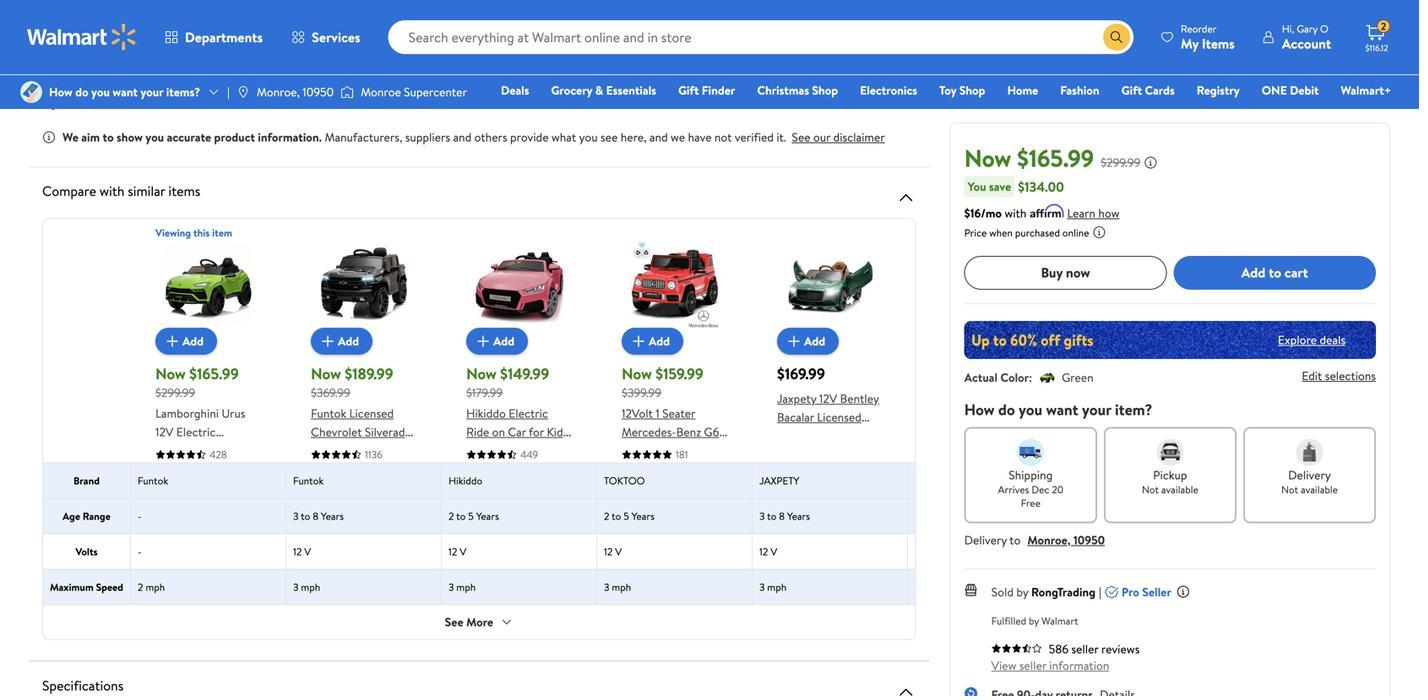 Task type: vqa. For each thing, say whether or not it's contained in the screenshot.
LIGHT WASH DENIM Icon on the bottom
no



Task type: describe. For each thing, give the bounding box(es) containing it.
on right 449
[[542, 461, 555, 477]]

funtok up music
[[293, 474, 324, 488]]

add for now $189.99
[[338, 333, 359, 349]]

intent image for delivery image
[[1296, 439, 1323, 466]]

your left item?
[[1082, 399, 1112, 420]]

buy
[[1041, 263, 1063, 282]]

2.4
[[158, 70, 174, 86]]

a right monroe
[[410, 84, 415, 101]]

to inside button
[[1269, 263, 1282, 282]]

one
[[1262, 82, 1287, 98]]

row containing now $165.99
[[43, 226, 1219, 552]]

0 horizontal spatial monroe,
[[257, 84, 300, 100]]

12v inside $169.99 jaxpety 12v bentley bacalar licensed kids ride on car w/ remote control mp3 usb bluetooth aged 3-8 child, green
[[819, 390, 837, 407]]

on inside now $165.99 $299.99 lamborghini urus 12v electric powered ride on car for kids, with remote control, foot pedal, mp3 player and led headlights
[[229, 442, 242, 459]]

delivery not available
[[1282, 467, 1338, 497]]

your left the kids,
[[228, 55, 251, 71]]

add to cart
[[1242, 263, 1308, 282]]

car.
[[351, 55, 369, 71]]

o
[[1320, 22, 1329, 36]]

0 horizontal spatial car
[[431, 55, 447, 71]]

- inside licensed lamborghini urus ride on toy car - if your child desires a stylish and funny personal truck ride on, this is the one to go for. this fantastic 12v electric car offers a realistic driving experience for your kids, just like a real car. the ride on car can be operated by the child through the steering wheel and foot pedal, or by the parent using the included 2.4 ghz remote control. the ride on toys has a smooth line and cool look with an unparalleled sense of style, and it with realistic features such as led lights, horn buttons, speed switch, mp3, and so on will give the child a real driving experience.
[[285, 40, 290, 57]]

intent image for pickup image
[[1157, 439, 1184, 466]]

powered inside now $189.99 $369.99 funtok licensed chevrolet silverado 12v kids electric powered ride on toy car with remote control & music player, black
[[311, 461, 356, 477]]

- cell for 12 v
[[131, 534, 286, 569]]

and left it
[[709, 70, 727, 86]]

take
[[272, 10, 294, 27]]

ghz
[[176, 70, 199, 86]]

2 3 to 8 years from the left
[[759, 509, 810, 523]]

add inside '$169.99' group
[[804, 333, 825, 349]]

give
[[339, 84, 360, 101]]

gift for gift finder
[[678, 82, 699, 98]]

12v inside now $165.99 $299.99 lamborghini urus 12v electric powered ride on car for kids, with remote control, foot pedal, mp3 player and led headlights
[[155, 424, 173, 440]]

0 horizontal spatial ride
[[306, 70, 325, 86]]

led inside now $165.99 $299.99 lamborghini urus 12v electric powered ride on car for kids, with remote control, foot pedal, mp3 player and led headlights
[[211, 517, 233, 533]]

you
[[968, 178, 986, 195]]

not for pickup
[[1142, 482, 1159, 497]]

how for how do you want your items?
[[49, 84, 72, 100]]

- cell up sold on the bottom right of page
[[908, 534, 1064, 569]]

shop for christmas shop
[[812, 82, 838, 98]]

control inside now $189.99 $369.99 funtok licensed chevrolet silverado 12v kids electric powered ride on toy car with remote control & music player, black
[[354, 498, 394, 514]]

and left funny on the top left of the page
[[437, 40, 456, 57]]

2 12 v cell from the left
[[442, 534, 597, 569]]

now $165.99 group
[[155, 240, 262, 552]]

age range
[[63, 509, 111, 523]]

add button inside '$169.99' group
[[777, 328, 839, 355]]

12v inside licensed lamborghini urus ride on toy car - if your child desires a stylish and funny personal truck ride on, this is the one to go for. this fantastic 12v electric car offers a realistic driving experience for your kids, just like a real car. the ride on car can be operated by the child through the steering wheel and foot pedal, or by the parent using the included 2.4 ghz remote control. the ride on toys has a smooth line and cool look with an unparalleled sense of style, and it with realistic features such as led lights, horn buttons, speed switch, mp3, and so on will give the child a real driving experience.
[[799, 40, 817, 57]]

jaxpety
[[777, 390, 817, 407]]

and right "line"
[[459, 70, 477, 86]]

gary
[[1297, 22, 1318, 36]]

toktoo cell
[[597, 463, 753, 498]]

by right sold on the bottom right of page
[[1017, 584, 1029, 600]]

monroe supercenter
[[361, 84, 467, 100]]

our
[[813, 129, 831, 145]]

lamborghini inside now $165.99 $299.99 lamborghini urus 12v electric powered ride on car for kids, with remote control, foot pedal, mp3 player and led headlights
[[155, 405, 219, 422]]

mph for 1st 3 mph cell from right
[[767, 580, 787, 594]]

ride inside now $189.99 $369.99 funtok licensed chevrolet silverado 12v kids electric powered ride on toy car with remote control & music player, black
[[359, 461, 382, 477]]

delivery for not
[[1288, 467, 1331, 483]]

smooth
[[396, 70, 435, 86]]

0 horizontal spatial child
[[329, 40, 353, 57]]

led inside licensed lamborghini urus ride on toy car - if your child desires a stylish and funny personal truck ride on, this is the one to go for. this fantastic 12v electric car offers a realistic driving experience for your kids, just like a real car. the ride on car can be operated by the child through the steering wheel and foot pedal, or by the parent using the included 2.4 ghz remote control. the ride on toys has a smooth line and cool look with an unparalleled sense of style, and it with realistic features such as led lights, horn buttons, speed switch, mp3, and so on will give the child a real driving experience.
[[892, 70, 913, 86]]

this inside row
[[193, 226, 210, 240]]

pro seller
[[1122, 584, 1172, 600]]

such
[[852, 70, 876, 86]]

foot
[[759, 55, 781, 71]]

available for delivery
[[1301, 482, 1338, 497]]

1 3 to 8 years from the left
[[293, 509, 344, 523]]

 image for monroe, 10950
[[236, 85, 250, 99]]

specifications image
[[896, 682, 916, 696]]

$165.99 for now $165.99
[[1017, 142, 1094, 174]]

your left kids
[[297, 10, 320, 27]]

we
[[63, 129, 79, 145]]

we
[[671, 129, 685, 145]]

monroe, 10950 button
[[1028, 532, 1105, 548]]

look
[[505, 70, 527, 86]]

do for how do you want your item?
[[998, 399, 1015, 420]]

and inside now $165.99 $299.99 lamborghini urus 12v electric powered ride on car for kids, with remote control, foot pedal, mp3 player and led headlights
[[190, 517, 208, 533]]

powered inside now $165.99 $299.99 lamborghini urus 12v electric powered ride on car for kids, with remote control, foot pedal, mp3 player and led headlights
[[155, 442, 200, 459]]

fulfilled by walmart
[[992, 614, 1078, 628]]

how do you want your items?
[[49, 84, 200, 100]]

1 horizontal spatial the
[[371, 55, 390, 71]]

1 12 v cell from the left
[[286, 534, 442, 569]]

stylish
[[403, 40, 435, 57]]

years for 2nd 3 to 8 years 'cell'
[[787, 509, 810, 523]]

headlights
[[155, 535, 210, 552]]

funtok inside now $189.99 $369.99 funtok licensed chevrolet silverado 12v kids electric powered ride on toy car with remote control & music player, black
[[311, 405, 347, 422]]

2 funtok cell from the left
[[286, 463, 442, 498]]

range
[[83, 509, 111, 523]]

see inside button
[[445, 614, 463, 630]]

control, inside now $159.99 $399.99 12volt 1 seater mercedes-benz g63 licensed powered ride on toy with remote control, gift for kids-red
[[665, 479, 708, 496]]

1 vertical spatial product
[[214, 129, 255, 145]]

2 to 5 years for first 2 to 5 years cell from the right
[[604, 509, 655, 523]]

up to sixty percent off deals. shop now. image
[[965, 321, 1376, 359]]

and right size
[[250, 10, 269, 27]]

1 horizontal spatial realistic
[[765, 70, 805, 86]]

a left stylish
[[394, 40, 400, 57]]

now for now $165.99 $299.99 lamborghini urus 12v electric powered ride on car for kids, with remote control, foot pedal, mp3 player and led headlights
[[155, 363, 186, 384]]

specifications
[[42, 676, 124, 695]]

or
[[817, 55, 828, 71]]

christmas shop link
[[750, 81, 846, 99]]

add for now $149.99
[[493, 333, 515, 349]]

urus inside now $165.99 $299.99 lamborghini urus 12v electric powered ride on car for kids, with remote control, foot pedal, mp3 player and led headlights
[[222, 405, 245, 422]]

body
[[380, 10, 406, 27]]

bacalar
[[777, 409, 814, 425]]

mp3 inside now $165.99 $299.99 lamborghini urus 12v electric powered ride on car for kids, with remote control, foot pedal, mp3 player and led headlights
[[216, 498, 239, 514]]

4 12 v from the left
[[759, 544, 777, 559]]

12volt
[[622, 405, 653, 422]]

disclaimer
[[833, 129, 885, 145]]

available for pickup
[[1162, 482, 1199, 497]]

now $149.99 $179.99 hikiddo electric ride on car for kids, licensed audi 12v powered ride-on toy with remote - pink
[[466, 363, 571, 514]]

to down kidzone
[[923, 509, 932, 523]]

see our disclaimer button
[[792, 129, 885, 145]]

pro seller info image
[[1177, 585, 1190, 599]]

kids inside now $189.99 $369.99 funtok licensed chevrolet silverado 12v kids electric powered ride on toy car with remote control & music player, black
[[332, 442, 353, 459]]

registry
[[1197, 82, 1240, 98]]

with inside now $189.99 $369.99 funtok licensed chevrolet silverado 12v kids electric powered ride on toy car with remote control & music player, black
[[352, 479, 374, 496]]

3 12 v from the left
[[604, 544, 622, 559]]

not
[[715, 129, 732, 145]]

hikiddo inside the now $149.99 $179.99 hikiddo electric ride on car for kids, licensed audi 12v powered ride-on toy with remote - pink
[[466, 405, 506, 422]]

view seller information
[[992, 657, 1110, 674]]

sold by rongtrading
[[992, 584, 1096, 600]]

see more button
[[431, 609, 527, 636]]

1 vertical spatial real
[[418, 84, 437, 101]]

0 vertical spatial 10950
[[303, 84, 334, 100]]

8 down kidzone
[[935, 509, 940, 523]]

provide
[[510, 129, 549, 145]]

age range row header
[[43, 499, 131, 534]]

seater
[[662, 405, 696, 422]]

a right like
[[321, 55, 326, 71]]

electric inside the now $149.99 $179.99 hikiddo electric ride on car for kids, licensed audi 12v powered ride-on toy with remote - pink
[[509, 405, 548, 422]]

you right show
[[146, 129, 164, 145]]

lights,
[[63, 84, 93, 101]]

you left see
[[579, 129, 598, 145]]

428
[[210, 447, 227, 462]]

delivery to monroe, 10950
[[965, 532, 1105, 548]]

funtok up foot
[[138, 474, 168, 488]]

1 vertical spatial 10950
[[1074, 532, 1105, 548]]

hi,
[[1282, 22, 1295, 36]]

sense
[[634, 70, 662, 86]]

3 mph for second 3 mph cell from left
[[449, 580, 476, 594]]

now $189.99 group
[[311, 240, 417, 533]]

0 vertical spatial driving
[[113, 55, 148, 71]]

affirm image
[[1030, 204, 1064, 217]]

Search search field
[[388, 20, 1134, 54]]

pedal,
[[182, 498, 213, 514]]

& inside now $189.99 $369.99 funtok licensed chevrolet silverado 12v kids electric powered ride on toy car with remote control & music player, black
[[397, 498, 405, 514]]

and left we
[[650, 129, 668, 145]]

for inside licensed lamborghini urus ride on toy car - if your child desires a stylish and funny personal truck ride on, this is the one to go for. this fantastic 12v electric car offers a realistic driving experience for your kids, just like a real car. the ride on car can be operated by the child through the steering wheel and foot pedal, or by the parent using the included 2.4 ghz remote control. the ride on toys has a smooth line and cool look with an unparalleled sense of style, and it with realistic features such as led lights, horn buttons, speed switch, mp3, and so on will give the child a real driving experience.
[[210, 55, 226, 71]]

for inside the now $149.99 $179.99 hikiddo electric ride on car for kids, licensed audi 12v powered ride-on toy with remote - pink
[[529, 424, 544, 440]]

- inside the now $149.99 $179.99 hikiddo electric ride on car for kids, licensed audi 12v powered ride-on toy with remote - pink
[[555, 479, 559, 496]]

$169.99 group
[[777, 240, 884, 518]]

finder
[[702, 82, 735, 98]]

cards
[[1145, 82, 1175, 98]]

by right or
[[831, 55, 843, 71]]

chevrolet
[[311, 424, 362, 440]]

a down walmart image
[[63, 55, 68, 71]]

row containing age range
[[43, 498, 1219, 534]]

now $189.99 $369.99 funtok licensed chevrolet silverado 12v kids electric powered ride on toy car with remote control & music player, black
[[311, 363, 412, 533]]

volts row header
[[43, 534, 131, 569]]

row containing volts
[[43, 534, 1219, 569]]

your right if
[[303, 40, 326, 57]]

electric inside now $189.99 $369.99 funtok licensed chevrolet silverado 12v kids electric powered ride on toy car with remote control & music player, black
[[356, 442, 395, 459]]

switch,
[[201, 84, 236, 101]]

delivery for to
[[965, 532, 1007, 548]]

if
[[292, 40, 300, 57]]

0 vertical spatial real
[[329, 55, 348, 71]]

information.
[[258, 129, 322, 145]]

toy inside the now $149.99 $179.99 hikiddo electric ride on car for kids, licensed audi 12v powered ride-on toy with remote - pink
[[466, 479, 484, 496]]

to left music
[[301, 509, 310, 523]]

2 v from the left
[[460, 544, 466, 559]]

green inside $169.99 jaxpety 12v bentley bacalar licensed kids ride on car w/ remote control mp3 usb bluetooth aged 3-8 child, green
[[777, 502, 809, 518]]

3 mph for fourth 3 mph cell from the right
[[293, 580, 320, 594]]

now for now $159.99 $399.99 12volt 1 seater mercedes-benz g63 licensed powered ride on toy with remote control, gift for kids-red
[[622, 363, 652, 384]]

viewing
[[155, 226, 191, 240]]

music
[[311, 517, 341, 533]]

1 12 v from the left
[[293, 544, 311, 559]]

your left speed
[[141, 84, 163, 100]]

0 vertical spatial product
[[185, 10, 226, 27]]

now for now $189.99 $369.99 funtok licensed chevrolet silverado 12v kids electric powered ride on toy car with remote control & music player, black
[[311, 363, 341, 384]]

explore
[[1278, 332, 1317, 348]]

$165.99 for now $165.99 $299.99 lamborghini urus 12v electric powered ride on car for kids, with remote control, foot pedal, mp3 player and led headlights
[[189, 363, 239, 384]]

seller for 586
[[1072, 641, 1099, 657]]

will
[[319, 84, 336, 101]]

to left 'pink'
[[456, 509, 466, 523]]

4 12 v cell from the left
[[753, 534, 908, 569]]

price when purchased online
[[965, 225, 1089, 240]]

3.4249 stars out of 5, based on 586 seller reviews element
[[992, 643, 1042, 653]]

seller
[[1142, 584, 1172, 600]]

w/
[[864, 427, 879, 444]]

see more
[[445, 614, 493, 630]]

remote inside $169.99 jaxpety 12v bentley bacalar licensed kids ride on car w/ remote control mp3 usb bluetooth aged 3-8 child, green
[[777, 446, 818, 463]]

- cell for 3 to 8 years
[[131, 499, 286, 534]]

mph for second 3 mph cell from right
[[612, 580, 631, 594]]

funtok licensed chevrolet silverado 12v kids electric powered ride on toy car with remote control & music player, black image
[[320, 240, 408, 328]]

now $165.99
[[965, 142, 1094, 174]]

1 horizontal spatial driving
[[440, 84, 475, 101]]

3 mph for second 3 mph cell from right
[[604, 580, 631, 594]]

electronics link
[[853, 81, 925, 99]]

8 inside $169.99 jaxpety 12v bentley bacalar licensed kids ride on car w/ remote control mp3 usb bluetooth aged 3-8 child, green
[[818, 483, 825, 500]]

it
[[730, 70, 737, 86]]

learn how button
[[1067, 204, 1120, 222]]

licensed inside licensed lamborghini urus ride on toy car - if your child desires a stylish and funny personal truck ride on, this is the one to go for. this fantastic 12v electric car offers a realistic driving experience for your kids, just like a real car. the ride on car can be operated by the child through the steering wheel and foot pedal, or by the parent using the included 2.4 ghz remote control. the ride on toys has a smooth line and cool look with an unparalleled sense of style, and it with realistic features such as led lights, horn buttons, speed switch, mp3, and so on will give the child a real driving experience.
[[63, 40, 107, 57]]

gift cards
[[1122, 82, 1175, 98]]

size
[[229, 10, 247, 27]]

car inside now $165.99 $299.99 lamborghini urus 12v electric powered ride on car for kids, with remote control, foot pedal, mp3 player and led headlights
[[155, 461, 174, 477]]

1 horizontal spatial ride
[[393, 55, 413, 71]]

control, inside now $165.99 $299.99 lamborghini urus 12v electric powered ride on car for kids, with remote control, foot pedal, mp3 player and led headlights
[[199, 479, 241, 496]]

to right aim
[[103, 129, 114, 145]]

2 horizontal spatial ride
[[566, 40, 586, 57]]

brand row header
[[43, 463, 131, 498]]

mp3,
[[239, 84, 265, 101]]

kids-
[[663, 498, 688, 514]]

free
[[1021, 496, 1041, 510]]

1 horizontal spatial green
[[1062, 369, 1094, 385]]

reorder my items
[[1181, 22, 1235, 53]]

449
[[520, 447, 538, 462]]

jaxpety cell
[[753, 463, 908, 498]]

on left toys
[[328, 70, 341, 86]]

debit
[[1290, 82, 1319, 98]]

silverado
[[365, 424, 412, 440]]

on down size
[[228, 40, 241, 57]]

hikiddo electric ride on car for kids, licensed audi 12v powered ride-on toy with remote - pink image
[[476, 240, 564, 328]]

do for how do you want your items?
[[75, 84, 88, 100]]

buttons,
[[123, 84, 165, 101]]

add to cart image for now $159.99
[[629, 331, 649, 351]]

0 vertical spatial |
[[227, 84, 230, 100]]

1 5 from the left
[[468, 509, 474, 523]]

3 12 from the left
[[604, 544, 613, 559]]

kids, inside the now $149.99 $179.99 hikiddo electric ride on car for kids, licensed audi 12v powered ride-on toy with remote - pink
[[547, 424, 571, 440]]

control.
[[242, 70, 282, 86]]

search icon image
[[1110, 30, 1123, 44]]

2 5 from the left
[[624, 509, 629, 523]]

remote inside now $189.99 $369.99 funtok licensed chevrolet silverado 12v kids electric powered ride on toy car with remote control & music player, black
[[311, 498, 352, 514]]

2 mph for second 2 mph cell from right
[[138, 580, 165, 594]]

0 vertical spatial &
[[595, 82, 603, 98]]

2 3 mph cell from the left
[[442, 570, 597, 604]]

how for how do you want your item?
[[965, 399, 995, 420]]

this
[[730, 40, 750, 57]]

to down arrives
[[1010, 532, 1021, 548]]

check
[[132, 10, 162, 27]]

with inside now $159.99 $399.99 12volt 1 seater mercedes-benz g63 licensed powered ride on toy with remote control, gift for kids-red
[[683, 461, 705, 477]]

cool
[[480, 70, 502, 86]]

add button for $149.99
[[466, 328, 528, 355]]

licensed inside the now $149.99 $179.99 hikiddo electric ride on car for kids, licensed audi 12v powered ride-on toy with remote - pink
[[466, 442, 511, 459]]

and left 'others' on the left of page
[[453, 129, 472, 145]]

0 vertical spatial $299.99
[[1101, 154, 1141, 171]]

by right fulfilled
[[1029, 614, 1039, 628]]

1 horizontal spatial |
[[1099, 584, 1102, 600]]

edit selections
[[1302, 367, 1376, 384]]

powered inside now $159.99 $399.99 12volt 1 seater mercedes-benz g63 licensed powered ride on toy with remote control, gift for kids-red
[[669, 442, 714, 459]]

1 12 from the left
[[293, 544, 302, 559]]

row containing brand
[[43, 463, 1219, 498]]



Task type: locate. For each thing, give the bounding box(es) containing it.
licensed inside $169.99 jaxpety 12v bentley bacalar licensed kids ride on car w/ remote control mp3 usb bluetooth aged 3-8 child, green
[[817, 409, 862, 425]]

remote down the ride-
[[511, 479, 552, 496]]

1 vertical spatial hikiddo
[[449, 474, 482, 488]]

car up foot
[[155, 461, 174, 477]]

1 control, from the left
[[199, 479, 241, 496]]

$149.99
[[500, 363, 549, 384]]

now $149.99 group
[[466, 240, 573, 514]]

registry link
[[1189, 81, 1248, 99]]

electric inside now $165.99 $299.99 lamborghini urus 12v electric powered ride on car for kids, with remote control, foot pedal, mp3 player and led headlights
[[176, 424, 216, 440]]

electric
[[820, 40, 859, 57]]

christmas shop
[[757, 82, 838, 98]]

$165.99 inside now $165.99 $299.99 lamborghini urus 12v electric powered ride on car for kids, with remote control, foot pedal, mp3 player and led headlights
[[189, 363, 239, 384]]

black
[[380, 517, 408, 533]]

3 mph from the left
[[456, 580, 476, 594]]

electric down silverado
[[356, 442, 395, 459]]

1 horizontal spatial $165.99
[[1017, 142, 1094, 174]]

funtok cell
[[131, 463, 286, 498], [286, 463, 442, 498]]

0 horizontal spatial gift
[[622, 498, 642, 514]]

toy inside 'link'
[[939, 82, 957, 98]]

0 vertical spatial see
[[792, 129, 811, 145]]

on inside now $189.99 $369.99 funtok licensed chevrolet silverado 12v kids electric powered ride on toy car with remote control & music player, black
[[384, 461, 397, 477]]

row
[[43, 226, 1219, 552], [43, 463, 1219, 498], [43, 498, 1219, 534], [43, 534, 1219, 569], [43, 569, 1219, 604]]

1 vertical spatial this
[[193, 226, 210, 240]]

add inside now $165.99 group
[[182, 333, 204, 349]]

gift
[[678, 82, 699, 98], [1122, 82, 1142, 98], [622, 498, 642, 514]]

now $159.99 $399.99 12volt 1 seater mercedes-benz g63 licensed powered ride on toy with remote control, gift for kids-red
[[622, 363, 726, 514]]

3 add button from the left
[[466, 328, 528, 355]]

ride inside now $165.99 $299.99 lamborghini urus 12v electric powered ride on car for kids, with remote control, foot pedal, mp3 player and led headlights
[[203, 442, 226, 459]]

2 not from the left
[[1282, 482, 1299, 497]]

0 vertical spatial how
[[49, 84, 72, 100]]

0 vertical spatial monroe,
[[257, 84, 300, 100]]

gift for gift cards
[[1122, 82, 1142, 98]]

0 horizontal spatial realistic
[[71, 55, 111, 71]]

available inside pickup not available
[[1162, 482, 1199, 497]]

1 horizontal spatial how
[[965, 399, 995, 420]]

2 mph right speed
[[138, 580, 165, 594]]

urus up 428
[[222, 405, 245, 422]]

add to cart image for now $165.99
[[162, 331, 182, 351]]

2 to 5 years down toktoo at the left of page
[[604, 509, 655, 523]]

now inside now $189.99 $369.99 funtok licensed chevrolet silverado 12v kids electric powered ride on toy car with remote control & music player, black
[[311, 363, 341, 384]]

hikiddo inside cell
[[449, 474, 482, 488]]

funtok cell down 428
[[131, 463, 286, 498]]

4 row from the top
[[43, 534, 1219, 569]]

for left kids- on the bottom
[[645, 498, 660, 514]]

on down "$179.99"
[[492, 424, 505, 440]]

years left "black"
[[321, 509, 344, 523]]

1 3 to 8 years cell from the left
[[286, 499, 442, 534]]

remote up the usb
[[777, 446, 818, 463]]

1 available from the left
[[1162, 482, 1199, 497]]

4 v from the left
[[771, 544, 777, 559]]

seller down 3.4249 stars out of 5, based on 586 seller reviews element
[[1019, 657, 1047, 674]]

style,
[[679, 70, 706, 86]]

car inside licensed lamborghini urus ride on toy car - if your child desires a stylish and funny personal truck ride on, this is the one to go for. this fantastic 12v electric car offers a realistic driving experience for your kids, just like a real car. the ride on car can be operated by the child through the steering wheel and foot pedal, or by the parent using the included 2.4 ghz remote control. the ride on toys has a smooth line and cool look with an unparalleled sense of style, and it with realistic features such as led lights, horn buttons, speed switch, mp3, and so on will give the child a real driving experience.
[[264, 40, 282, 57]]

led
[[892, 70, 913, 86], [211, 517, 233, 533]]

2 years from the left
[[476, 509, 499, 523]]

0 horizontal spatial real
[[329, 55, 348, 71]]

can
[[450, 55, 468, 71]]

1 2 mph from the left
[[138, 580, 165, 594]]

driving up the how do you want your items?
[[113, 55, 148, 71]]

toy right electronics
[[939, 82, 957, 98]]

similar
[[128, 182, 165, 200]]

hikiddo cell
[[442, 463, 597, 498]]

available down intent image for delivery
[[1301, 482, 1338, 497]]

driving
[[113, 55, 148, 71], [440, 84, 475, 101]]

lamborghini up 428
[[155, 405, 219, 422]]

suppliers
[[405, 129, 450, 145]]

3 12 v cell from the left
[[597, 534, 753, 569]]

now for now $165.99
[[965, 142, 1012, 174]]

deals
[[501, 82, 529, 98]]

powered down chevrolet
[[311, 461, 356, 477]]

ride down 'mercedes-'
[[622, 461, 645, 477]]

4 12 from the left
[[759, 544, 768, 559]]

child,
[[827, 483, 857, 500]]

on right 1136
[[384, 461, 397, 477]]

add to cart image for now $149.99
[[473, 331, 493, 351]]

add up $169.99
[[804, 333, 825, 349]]

real left "line"
[[418, 84, 437, 101]]

pickup not available
[[1142, 467, 1199, 497]]

how do you want your item?
[[965, 399, 1153, 420]]

1 v from the left
[[304, 544, 311, 559]]

0 horizontal spatial kids
[[332, 442, 353, 459]]

fashion link
[[1053, 81, 1107, 99]]

4 add button from the left
[[622, 328, 683, 355]]

departments
[[185, 28, 263, 46]]

2 horizontal spatial child
[[570, 55, 594, 71]]

3 to 8 years
[[293, 509, 344, 523], [759, 509, 810, 523], [915, 509, 966, 523]]

0 horizontal spatial add to cart image
[[162, 331, 182, 351]]

the right car.
[[371, 55, 390, 71]]

car inside now $189.99 $369.99 funtok licensed chevrolet silverado 12v kids electric powered ride on toy car with remote control & music player, black
[[331, 479, 349, 496]]

car
[[264, 40, 282, 57], [508, 424, 526, 440], [843, 427, 861, 444], [155, 461, 174, 477], [331, 479, 349, 496]]

10950 up rongtrading
[[1074, 532, 1105, 548]]

5 add button from the left
[[777, 328, 839, 355]]

0 horizontal spatial see
[[445, 614, 463, 630]]

12 v cell
[[286, 534, 442, 569], [442, 534, 597, 569], [597, 534, 753, 569], [753, 534, 908, 569]]

usb
[[804, 465, 826, 481]]

years for second 2 to 5 years cell from the right
[[476, 509, 499, 523]]

toy up 'pink'
[[466, 479, 484, 496]]

features
[[807, 70, 849, 86]]

just
[[280, 55, 298, 71]]

1 horizontal spatial &
[[595, 82, 603, 98]]

remote inside now $159.99 $399.99 12volt 1 seater mercedes-benz g63 licensed powered ride on toy with remote control, gift for kids-red
[[622, 479, 662, 496]]

actual
[[346, 10, 377, 27]]

1 horizontal spatial kids
[[777, 427, 798, 444]]

ride down bacalar
[[801, 427, 824, 444]]

compare with similar items image
[[896, 188, 916, 208]]

you down :
[[1019, 399, 1043, 420]]

shop for toy shop
[[959, 82, 985, 98]]

maximum speed row header
[[43, 570, 131, 604]]

on left '181'
[[648, 461, 661, 477]]

to inside licensed lamborghini urus ride on toy car - if your child desires a stylish and funny personal truck ride on, this is the one to go for. this fantastic 12v electric car offers a realistic driving experience for your kids, just like a real car. the ride on car can be operated by the child through the steering wheel and foot pedal, or by the parent using the included 2.4 ghz remote control. the ride on toys has a smooth line and cool look with an unparalleled sense of style, and it with realistic features such as led lights, horn buttons, speed switch, mp3, and so on will give the child a real driving experience.
[[680, 40, 692, 57]]

add to cart image inside '$169.99' group
[[784, 331, 804, 351]]

want left item?
[[1046, 399, 1079, 420]]

not inside pickup not available
[[1142, 482, 1159, 497]]

mph for fourth 3 mph cell from the right
[[301, 580, 320, 594]]

powered inside the now $149.99 $179.99 hikiddo electric ride on car for kids, licensed audi 12v powered ride-on toy with remote - pink
[[466, 461, 511, 477]]

2 2 mph cell from the left
[[908, 570, 1064, 604]]

12v inside the now $149.99 $179.99 hikiddo electric ride on car for kids, licensed audi 12v powered ride-on toy with remote - pink
[[540, 442, 558, 459]]

0 vertical spatial mp3
[[777, 465, 801, 481]]

1 add to cart image from the left
[[162, 331, 182, 351]]

4 3 mph cell from the left
[[753, 570, 908, 604]]

1 horizontal spatial seller
[[1072, 641, 1099, 657]]

2 horizontal spatial add to cart image
[[784, 331, 804, 351]]

toy
[[244, 40, 261, 57], [939, 82, 957, 98], [663, 461, 680, 477], [311, 479, 328, 496], [466, 479, 484, 496]]

kidzone cell
[[908, 463, 1064, 498]]

0 horizontal spatial green
[[777, 502, 809, 518]]

12v inside now $189.99 $369.99 funtok licensed chevrolet silverado 12v kids electric powered ride on toy car with remote control & music player, black
[[311, 442, 329, 459]]

- cell
[[131, 499, 286, 534], [131, 534, 286, 569], [908, 534, 1064, 569]]

on left "line"
[[416, 55, 429, 71]]

12
[[293, 544, 302, 559], [449, 544, 457, 559], [604, 544, 613, 559], [759, 544, 768, 559]]

0 horizontal spatial 2 mph
[[138, 580, 165, 594]]

3 to 8 years cell down kidzone cell
[[908, 499, 1064, 534]]

1 horizontal spatial $299.99
[[1101, 154, 1141, 171]]

add to cart image inside now $165.99 group
[[162, 331, 182, 351]]

12 v cell down player,
[[286, 534, 442, 569]]

product right accurate
[[214, 129, 255, 145]]

2 12 from the left
[[449, 544, 457, 559]]

ride right has
[[393, 55, 413, 71]]

1 vertical spatial want
[[1046, 399, 1079, 420]]

hikiddo
[[466, 405, 506, 422], [449, 474, 482, 488]]

 image
[[341, 84, 354, 101]]

1 years from the left
[[321, 509, 344, 523]]

audi
[[514, 442, 537, 459]]

the down if
[[284, 70, 303, 86]]

1 horizontal spatial child
[[382, 84, 407, 101]]

with inside now $165.99 $299.99 lamborghini urus 12v electric powered ride on car for kids, with remote control, foot pedal, mp3 player and led headlights
[[221, 461, 243, 477]]

walmart+
[[1341, 82, 1391, 98]]

before
[[537, 10, 572, 27]]

2 to 5 years cell
[[442, 499, 597, 534], [597, 499, 753, 534]]

now inside now $159.99 $399.99 12volt 1 seater mercedes-benz g63 licensed powered ride on toy with remote control, gift for kids-red
[[622, 363, 652, 384]]

kids, up pedal,
[[194, 461, 218, 477]]

0 vertical spatial green
[[1062, 369, 1094, 385]]

$299.99 inside now $165.99 $299.99 lamborghini urus 12v electric powered ride on car for kids, with remote control, foot pedal, mp3 player and led headlights
[[155, 384, 195, 401]]

1 horizontal spatial led
[[892, 70, 913, 86]]

is
[[629, 40, 636, 57]]

add to cart image up "$179.99"
[[473, 331, 493, 351]]

3 mph cell
[[286, 570, 442, 604], [442, 570, 597, 604], [597, 570, 753, 604], [753, 570, 908, 604]]

control, up pedal,
[[199, 479, 241, 496]]

v down toktoo at the left of page
[[615, 544, 622, 559]]

1 vertical spatial urus
[[222, 405, 245, 422]]

delivery
[[1288, 467, 1331, 483], [965, 532, 1007, 548]]

lamborghini urus 12v electric powered ride on car for kids, with remote control, foot pedal, mp3 player and led headlights image
[[165, 240, 253, 328]]

line
[[438, 70, 456, 86]]

2 mph from the left
[[301, 580, 320, 594]]

12 v cell down 'pink'
[[442, 534, 597, 569]]

toy inside now $189.99 $369.99 funtok licensed chevrolet silverado 12v kids electric powered ride on toy car with remote control & music player, black
[[311, 479, 328, 496]]

you right using
[[91, 84, 110, 100]]

0 horizontal spatial control
[[354, 498, 394, 514]]

add button inside now $189.99 group
[[311, 328, 373, 355]]

want left 2.4
[[113, 84, 138, 100]]

remote down 'mercedes-'
[[622, 479, 662, 496]]

account
[[1282, 34, 1331, 53]]

now $159.99 group
[[622, 240, 728, 514]]

4 3 mph from the left
[[759, 580, 787, 594]]

2 horizontal spatial 3 to 8 years
[[915, 509, 966, 523]]

1 vertical spatial mp3
[[216, 498, 239, 514]]

for inside now $159.99 $399.99 12volt 1 seater mercedes-benz g63 licensed powered ride on toy with remote control, gift for kids-red
[[645, 498, 660, 514]]

1 horizontal spatial want
[[1046, 399, 1079, 420]]

mph for second 2 mph cell from right
[[146, 580, 165, 594]]

0 horizontal spatial |
[[227, 84, 230, 100]]

add to cart image up $369.99
[[318, 331, 338, 351]]

view seller information link
[[992, 657, 1110, 674]]

walmart+ link
[[1333, 81, 1399, 99]]

0 horizontal spatial delivery
[[965, 532, 1007, 548]]

1 horizontal spatial mp3
[[777, 465, 801, 481]]

1 vertical spatial &
[[397, 498, 405, 514]]

now for now $149.99 $179.99 hikiddo electric ride on car for kids, licensed audi 12v powered ride-on toy with remote - pink
[[466, 363, 497, 384]]

2 add to cart image from the left
[[629, 331, 649, 351]]

now inside now $165.99 $299.99 lamborghini urus 12v electric powered ride on car for kids, with remote control, foot pedal, mp3 player and led headlights
[[155, 363, 186, 384]]

seller for view
[[1019, 657, 1047, 674]]

lamborghini inside licensed lamborghini urus ride on toy car - if your child desires a stylish and funny personal truck ride on, this is the one to go for. this fantastic 12v electric car offers a realistic driving experience for your kids, just like a real car. the ride on car can be operated by the child through the steering wheel and foot pedal, or by the parent using the included 2.4 ghz remote control. the ride on toys has a smooth line and cool look with an unparalleled sense of style, and it with realistic features such as led lights, horn buttons, speed switch, mp3, and so on will give the child a real driving experience.
[[110, 40, 173, 57]]

urus inside licensed lamborghini urus ride on toy car - if your child desires a stylish and funny personal truck ride on, this is the one to go for. this fantastic 12v electric car offers a realistic driving experience for your kids, just like a real car. the ride on car can be operated by the child through the steering wheel and foot pedal, or by the parent using the included 2.4 ghz remote control. the ride on toys has a smooth line and cool look with an unparalleled sense of style, and it with realistic features such as led lights, horn buttons, speed switch, mp3, and so on will give the child a real driving experience.
[[176, 40, 200, 57]]

legal information image
[[1093, 225, 1106, 239]]

0 horizontal spatial how
[[49, 84, 72, 100]]

departments button
[[150, 17, 277, 57]]

1 horizontal spatial available
[[1301, 482, 1338, 497]]

2 to 5 years cell down hikiddo cell
[[442, 499, 597, 534]]

learn how
[[1067, 205, 1120, 221]]

years for first 2 to 5 years cell from the right
[[632, 509, 655, 523]]

12v left bentley
[[819, 390, 837, 407]]

see right it.
[[792, 129, 811, 145]]

car inside $169.99 jaxpety 12v bentley bacalar licensed kids ride on car w/ remote control mp3 usb bluetooth aged 3-8 child, green
[[843, 427, 861, 444]]

add button for $189.99
[[311, 328, 373, 355]]

ride inside $169.99 jaxpety 12v bentley bacalar licensed kids ride on car w/ remote control mp3 usb bluetooth aged 3-8 child, green
[[801, 427, 824, 444]]

please kindly check the product size and take your kids actual body shape into consideration before purchase.
[[63, 10, 624, 27]]

0 horizontal spatial  image
[[20, 81, 42, 103]]

2 row from the top
[[43, 463, 1219, 498]]

0 horizontal spatial mp3
[[216, 498, 239, 514]]

add button for $165.99
[[155, 328, 217, 355]]

gift right of at the top left of the page
[[678, 82, 699, 98]]

1 vertical spatial do
[[998, 399, 1015, 420]]

2 12 v from the left
[[449, 544, 466, 559]]

others
[[474, 129, 507, 145]]

this
[[607, 40, 626, 57], [193, 226, 210, 240]]

delivery inside delivery not available
[[1288, 467, 1331, 483]]

0 horizontal spatial 2 to 5 years
[[449, 509, 499, 523]]

mph for second 3 mph cell from left
[[456, 580, 476, 594]]

1 vertical spatial kids,
[[194, 461, 218, 477]]

powered
[[155, 442, 200, 459], [669, 442, 714, 459], [311, 461, 356, 477], [466, 461, 511, 477]]

on inside now $159.99 $399.99 12volt 1 seater mercedes-benz g63 licensed powered ride on toy with remote control, gift for kids-red
[[648, 461, 661, 477]]

walmart
[[1042, 614, 1078, 628]]

for up 'audi'
[[529, 424, 544, 440]]

this inside licensed lamborghini urus ride on toy car - if your child desires a stylish and funny personal truck ride on, this is the one to go for. this fantastic 12v electric car offers a realistic driving experience for your kids, just like a real car. the ride on car can be operated by the child through the steering wheel and foot pedal, or by the parent using the included 2.4 ghz remote control. the ride on toys has a smooth line and cool look with an unparalleled sense of style, and it with realistic features such as led lights, horn buttons, speed switch, mp3, and so on will give the child a real driving experience.
[[607, 40, 626, 57]]

1 horizontal spatial 2 mph cell
[[908, 570, 1064, 604]]

do down color
[[998, 399, 1015, 420]]

3 3 mph from the left
[[604, 580, 631, 594]]

1 horizontal spatial car
[[862, 40, 878, 57]]

1 horizontal spatial monroe,
[[1028, 532, 1071, 548]]

monroe, 10950
[[257, 84, 334, 100]]

intent image for shipping image
[[1017, 439, 1044, 466]]

0 horizontal spatial kids,
[[194, 461, 218, 477]]

1 horizontal spatial delivery
[[1288, 467, 1331, 483]]

0 horizontal spatial control,
[[199, 479, 241, 496]]

1 vertical spatial electric
[[176, 424, 216, 440]]

2 vertical spatial electric
[[356, 442, 395, 459]]

see
[[601, 129, 618, 145]]

1 vertical spatial monroe,
[[1028, 532, 1071, 548]]

hikiddo down "$179.99"
[[466, 405, 506, 422]]

2 control, from the left
[[665, 479, 708, 496]]

rongtrading
[[1031, 584, 1096, 600]]

car up 'audi'
[[508, 424, 526, 440]]

toy inside licensed lamborghini urus ride on toy car - if your child desires a stylish and funny personal truck ride on, this is the one to go for. this fantastic 12v electric car offers a realistic driving experience for your kids, just like a real car. the ride on car can be operated by the child through the steering wheel and foot pedal, or by the parent using the included 2.4 ghz remote control. the ride on toys has a smooth line and cool look with an unparalleled sense of style, and it with realistic features such as led lights, horn buttons, speed switch, mp3, and so on will give the child a real driving experience.
[[244, 40, 261, 57]]

| left pro at the right of page
[[1099, 584, 1102, 600]]

2 shop from the left
[[959, 82, 985, 98]]

12v up foot
[[155, 424, 173, 440]]

licensed down bentley
[[817, 409, 862, 425]]

remote up foot
[[155, 479, 196, 496]]

0 horizontal spatial do
[[75, 84, 88, 100]]

add inside "now $149.99" group
[[493, 333, 515, 349]]

more
[[466, 614, 493, 630]]

2 2 mph from the left
[[915, 580, 942, 594]]

2 horizontal spatial electric
[[509, 405, 548, 422]]

explore deals link
[[1271, 325, 1353, 355]]

not inside delivery not available
[[1282, 482, 1299, 497]]

1 vertical spatial led
[[211, 517, 233, 533]]

for down departments
[[210, 55, 226, 71]]

0 horizontal spatial not
[[1142, 482, 1159, 497]]

1 horizontal spatial shop
[[959, 82, 985, 98]]

ride down silverado
[[359, 461, 382, 477]]

kids, up hikiddo cell
[[547, 424, 571, 440]]

1 horizontal spatial add to cart image
[[473, 331, 493, 351]]

1 funtok cell from the left
[[131, 463, 286, 498]]

0 vertical spatial want
[[113, 84, 138, 100]]

not down intent image for pickup
[[1142, 482, 1159, 497]]

$159.99
[[656, 363, 704, 384]]

a right has
[[388, 70, 394, 86]]

gift inside now $159.99 $399.99 12volt 1 seater mercedes-benz g63 licensed powered ride on toy with remote control, gift for kids-red
[[622, 498, 642, 514]]

by left an on the top left of the page
[[536, 55, 548, 71]]

on right so in the top left of the page
[[303, 84, 316, 101]]

on
[[228, 40, 241, 57], [416, 55, 429, 71], [328, 70, 341, 86], [303, 84, 316, 101], [492, 424, 505, 440], [827, 427, 840, 444], [229, 442, 242, 459], [384, 461, 397, 477], [542, 461, 555, 477], [648, 461, 661, 477]]

on left w/
[[827, 427, 840, 444]]

4 years from the left
[[787, 509, 810, 523]]

operated
[[486, 55, 533, 71]]

3 add to cart image from the left
[[784, 331, 804, 351]]

$134.00
[[1018, 177, 1064, 196]]

1 vertical spatial lamborghini
[[155, 405, 219, 422]]

want for item?
[[1046, 399, 1079, 420]]

12v left electric
[[799, 40, 817, 57]]

years down hikiddo cell
[[476, 509, 499, 523]]

3 mph for 1st 3 mph cell from right
[[759, 580, 787, 594]]

2 2 to 5 years from the left
[[604, 509, 655, 523]]

licensed left 'audi'
[[466, 442, 511, 459]]

add button for $159.99
[[622, 328, 683, 355]]

now inside the now $149.99 $179.99 hikiddo electric ride on car for kids, licensed audi 12v powered ride-on toy with remote - pink
[[466, 363, 497, 384]]

add button inside "now $149.99" group
[[466, 328, 528, 355]]

years for 3rd 3 to 8 years 'cell' from the right
[[321, 509, 344, 523]]

12 v down 'pink'
[[449, 544, 466, 559]]

 image for how do you want your items?
[[20, 81, 42, 103]]

wheel
[[705, 55, 735, 71]]

services button
[[277, 17, 375, 57]]

$165.99
[[1017, 142, 1094, 174], [189, 363, 239, 384]]

0 horizontal spatial this
[[193, 226, 210, 240]]

shop inside 'link'
[[959, 82, 985, 98]]

1 vertical spatial |
[[1099, 584, 1102, 600]]

12v
[[799, 40, 817, 57], [819, 390, 837, 407], [155, 424, 173, 440], [311, 442, 329, 459], [540, 442, 558, 459]]

item?
[[1115, 399, 1153, 420]]

car up music
[[331, 479, 349, 496]]

1 add button from the left
[[155, 328, 217, 355]]

speed
[[96, 580, 123, 594]]

2 to 5 years for second 2 to 5 years cell from the right
[[449, 509, 499, 523]]

remote inside the now $149.99 $179.99 hikiddo electric ride on car for kids, licensed audi 12v powered ride-on toy with remote - pink
[[511, 479, 552, 496]]

not for delivery
[[1282, 482, 1299, 497]]

0 horizontal spatial led
[[211, 517, 233, 533]]

1 vertical spatial delivery
[[965, 532, 1007, 548]]

2 add button from the left
[[311, 328, 373, 355]]

available inside delivery not available
[[1301, 482, 1338, 497]]

toys
[[344, 70, 366, 86]]

ride inside licensed lamborghini urus ride on toy car - if your child desires a stylish and funny personal truck ride on, this is the one to go for. this fantastic 12v electric car offers a realistic driving experience for your kids, just like a real car. the ride on car can be operated by the child through the steering wheel and foot pedal, or by the parent using the included 2.4 ghz remote control. the ride on toys has a smooth line and cool look with an unparalleled sense of style, and it with realistic features such as led lights, horn buttons, speed switch, mp3, and so on will give the child a real driving experience.
[[203, 40, 226, 57]]

6 mph from the left
[[923, 580, 942, 594]]

2 3 to 8 years cell from the left
[[753, 499, 908, 534]]

3 v from the left
[[615, 544, 622, 559]]

Walmart Site-Wide search field
[[388, 20, 1134, 54]]

to down toktoo at the left of page
[[612, 509, 621, 523]]

personal
[[490, 40, 534, 57]]

for left 428
[[176, 461, 192, 477]]

0 horizontal spatial 5
[[468, 509, 474, 523]]

add for now $165.99
[[182, 333, 204, 349]]

mph for second 2 mph cell from the left
[[923, 580, 942, 594]]

2 mph for second 2 mph cell from the left
[[915, 580, 942, 594]]

add to cart image
[[318, 331, 338, 351], [473, 331, 493, 351]]

0 horizontal spatial $299.99
[[155, 384, 195, 401]]

reviews
[[1102, 641, 1140, 657]]

0 vertical spatial kids,
[[547, 424, 571, 440]]

add inside now $189.99 group
[[338, 333, 359, 349]]

toy inside now $159.99 $399.99 12volt 1 seater mercedes-benz g63 licensed powered ride on toy with remote control, gift for kids-red
[[663, 461, 680, 477]]

1 horizontal spatial gift
[[678, 82, 699, 98]]

and left so in the top left of the page
[[268, 84, 286, 101]]

5 years from the left
[[943, 509, 966, 523]]

3 to 8 years cell
[[286, 499, 442, 534], [753, 499, 908, 534], [908, 499, 1064, 534]]

2 mph cell down headlights
[[131, 570, 286, 604]]

of
[[665, 70, 676, 86]]

with inside the now $149.99 $179.99 hikiddo electric ride on car for kids, licensed audi 12v powered ride-on toy with remote - pink
[[486, 479, 508, 496]]

1 vertical spatial see
[[445, 614, 463, 630]]

kids inside $169.99 jaxpety 12v bentley bacalar licensed kids ride on car w/ remote control mp3 usb bluetooth aged 3-8 child, green
[[777, 427, 798, 444]]

experience
[[151, 55, 208, 71]]

toy up kids- on the bottom
[[663, 461, 680, 477]]

consideration
[[464, 10, 535, 27]]

deals link
[[493, 81, 537, 99]]

this left item at the left of the page
[[193, 226, 210, 240]]

row header
[[43, 239, 131, 463]]

monroe, down free
[[1028, 532, 1071, 548]]

add
[[1242, 263, 1266, 282], [182, 333, 204, 349], [338, 333, 359, 349], [493, 333, 515, 349], [649, 333, 670, 349], [804, 333, 825, 349]]

5 mph from the left
[[767, 580, 787, 594]]

1 2 mph cell from the left
[[131, 570, 286, 604]]

experience.
[[478, 84, 537, 101]]

181
[[676, 447, 688, 462]]

1 mph from the left
[[146, 580, 165, 594]]

licensed inside now $189.99 $369.99 funtok licensed chevrolet silverado 12v kids electric powered ride on toy car with remote control & music player, black
[[349, 405, 394, 422]]

pro
[[1122, 584, 1140, 600]]

2 3 mph from the left
[[449, 580, 476, 594]]

bentley
[[840, 390, 879, 407]]

5
[[468, 509, 474, 523], [624, 509, 629, 523]]

remote inside now $165.99 $299.99 lamborghini urus 12v electric powered ride on car for kids, with remote control, foot pedal, mp3 player and led headlights
[[155, 479, 196, 496]]

and right it
[[738, 55, 756, 71]]

on inside $169.99 jaxpety 12v bentley bacalar licensed kids ride on car w/ remote control mp3 usb bluetooth aged 3-8 child, green
[[827, 427, 840, 444]]

0 horizontal spatial want
[[113, 84, 138, 100]]

 image
[[20, 81, 42, 103], [236, 85, 250, 99]]

maximum
[[50, 580, 94, 594]]

add for now $159.99
[[649, 333, 670, 349]]

learn more about strikethrough prices image
[[1144, 156, 1158, 169]]

0 vertical spatial urus
[[176, 40, 200, 57]]

0 horizontal spatial the
[[284, 70, 303, 86]]

jaxpety 12v bentley bacalar licensed kids ride on car w/ remote control mp3 usb bluetooth aged 3-8 child, green image
[[787, 240, 874, 328]]

real left car.
[[329, 55, 348, 71]]

kids,
[[547, 424, 571, 440], [194, 461, 218, 477]]

mp3 inside $169.99 jaxpety 12v bentley bacalar licensed kids ride on car w/ remote control mp3 usb bluetooth aged 3-8 child, green
[[777, 465, 801, 481]]

3
[[293, 509, 299, 523], [759, 509, 765, 523], [915, 509, 920, 523], [293, 580, 299, 594], [449, 580, 454, 594], [604, 580, 609, 594], [759, 580, 765, 594]]

one debit
[[1262, 82, 1319, 98]]

add button inside now $165.99 group
[[155, 328, 217, 355]]

control inside $169.99 jaxpety 12v bentley bacalar licensed kids ride on car w/ remote control mp3 usb bluetooth aged 3-8 child, green
[[821, 446, 860, 463]]

20
[[1052, 482, 1064, 497]]

3 years from the left
[[632, 509, 655, 523]]

the
[[165, 10, 182, 27], [639, 40, 656, 57], [550, 55, 567, 71], [641, 55, 658, 71], [845, 55, 862, 71], [92, 70, 109, 86], [363, 84, 380, 101]]

for inside now $165.99 $299.99 lamborghini urus 12v electric powered ride on car for kids, with remote control, foot pedal, mp3 player and led headlights
[[176, 461, 192, 477]]

car inside the now $149.99 $179.99 hikiddo electric ride on car for kids, licensed audi 12v powered ride-on toy with remote - pink
[[508, 424, 526, 440]]

8 left player,
[[313, 509, 319, 523]]

brand
[[74, 474, 100, 488]]

$16/mo
[[965, 205, 1002, 221]]

1 horizontal spatial not
[[1282, 482, 1299, 497]]

ride up pedal,
[[203, 442, 226, 459]]

1 2 to 5 years from the left
[[449, 509, 499, 523]]

row containing maximum speed
[[43, 569, 1219, 604]]

lamborghini down check
[[110, 40, 173, 57]]

0 vertical spatial electric
[[509, 405, 548, 422]]

years for 3rd 3 to 8 years 'cell'
[[943, 509, 966, 523]]

walmart image
[[27, 24, 137, 51]]

1 vertical spatial green
[[777, 502, 809, 518]]

add to cart image inside now $189.99 group
[[318, 331, 338, 351]]

add to cart image
[[162, 331, 182, 351], [629, 331, 649, 351], [784, 331, 804, 351]]

0 horizontal spatial add to cart image
[[318, 331, 338, 351]]

1 horizontal spatial 2 to 5 years
[[604, 509, 655, 523]]

1 horizontal spatial add to cart image
[[629, 331, 649, 351]]

purchase.
[[574, 10, 624, 27]]

licensed down 'mercedes-'
[[622, 442, 666, 459]]

want for items?
[[113, 84, 138, 100]]

3 3 to 8 years from the left
[[915, 509, 966, 523]]

remote
[[202, 70, 239, 86]]

3 row from the top
[[43, 498, 1219, 534]]

0 horizontal spatial &
[[397, 498, 405, 514]]

1 horizontal spatial  image
[[236, 85, 250, 99]]

5 row from the top
[[43, 569, 1219, 604]]

kids, inside now $165.99 $299.99 lamborghini urus 12v electric powered ride on car for kids, with remote control, foot pedal, mp3 player and led headlights
[[194, 461, 218, 477]]

2 2 to 5 years cell from the left
[[597, 499, 753, 534]]

1 add to cart image from the left
[[318, 331, 338, 351]]

8 down aged
[[779, 509, 785, 523]]

powered down benz
[[669, 442, 714, 459]]

licensed up silverado
[[349, 405, 394, 422]]

4 mph from the left
[[612, 580, 631, 594]]

1 shop from the left
[[812, 82, 838, 98]]

1 3 mph cell from the left
[[286, 570, 442, 604]]

12 v down toktoo at the left of page
[[604, 544, 622, 559]]

12volt 1 seater mercedes-benz g63 licensed powered ride on toy with remote control, gift for kids-red image
[[631, 240, 719, 328]]

add inside button
[[1242, 263, 1266, 282]]

this left the is
[[607, 40, 626, 57]]

ride inside the now $149.99 $179.99 hikiddo electric ride on car for kids, licensed audi 12v powered ride-on toy with remote - pink
[[466, 424, 489, 440]]

urus
[[176, 40, 200, 57], [222, 405, 245, 422]]

supercenter
[[404, 84, 467, 100]]

2 mph cell
[[131, 570, 286, 604], [908, 570, 1064, 604]]

accurate
[[167, 129, 211, 145]]

add up $159.99
[[649, 333, 670, 349]]

1 not from the left
[[1142, 482, 1159, 497]]

licensed inside now $159.99 $399.99 12volt 1 seater mercedes-benz g63 licensed powered ride on toy with remote control, gift for kids-red
[[622, 442, 666, 459]]

funtok cell down 1136
[[286, 463, 442, 498]]

ride right so in the top left of the page
[[306, 70, 325, 86]]

go
[[694, 40, 708, 57]]

1 row from the top
[[43, 226, 1219, 552]]

add button inside now $159.99 group
[[622, 328, 683, 355]]

1 3 mph from the left
[[293, 580, 320, 594]]

0 horizontal spatial 3 to 8 years
[[293, 509, 344, 523]]

item
[[212, 226, 232, 240]]

2 available from the left
[[1301, 482, 1338, 497]]

12 v down aged
[[759, 544, 777, 559]]

3 3 to 8 years cell from the left
[[908, 499, 1064, 534]]

0 vertical spatial control
[[821, 446, 860, 463]]

0 vertical spatial $165.99
[[1017, 142, 1094, 174]]

1 horizontal spatial kids,
[[547, 424, 571, 440]]

1 vertical spatial how
[[965, 399, 995, 420]]

3 3 mph cell from the left
[[597, 570, 753, 604]]

2 add to cart image from the left
[[473, 331, 493, 351]]

volts
[[76, 544, 98, 559]]

1 2 to 5 years cell from the left
[[442, 499, 597, 534]]

to down jaxpety
[[767, 509, 777, 523]]

0 vertical spatial delivery
[[1288, 467, 1331, 483]]

ride inside now $159.99 $399.99 12volt 1 seater mercedes-benz g63 licensed powered ride on toy with remote control, gift for kids-red
[[622, 461, 645, 477]]

using
[[63, 70, 89, 86]]

add to cart image for now $189.99
[[318, 331, 338, 351]]

reorder
[[1181, 22, 1217, 36]]



